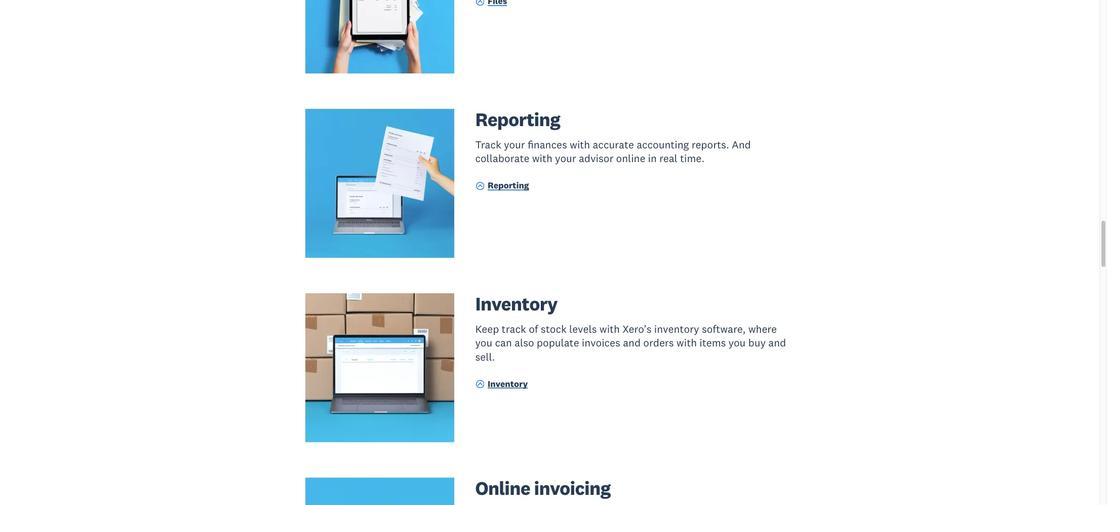 Task type: locate. For each thing, give the bounding box(es) containing it.
your up collaborate
[[504, 138, 525, 152]]

can
[[495, 336, 512, 350]]

you
[[476, 336, 493, 350], [729, 336, 746, 350]]

reporting down collaborate
[[488, 180, 529, 191]]

inventory
[[476, 292, 558, 316], [488, 378, 528, 389]]

and
[[623, 336, 641, 350], [769, 336, 786, 350]]

also
[[515, 336, 534, 350]]

and down where
[[769, 336, 786, 350]]

finances
[[528, 138, 567, 152]]

orders
[[644, 336, 674, 350]]

sell.
[[476, 350, 495, 364]]

inventory button
[[476, 378, 528, 392]]

keep
[[476, 322, 499, 336]]

your
[[504, 138, 525, 152], [555, 152, 576, 165]]

collaborate
[[476, 152, 530, 165]]

and down xero's
[[623, 336, 641, 350]]

you up sell.
[[476, 336, 493, 350]]

0 horizontal spatial and
[[623, 336, 641, 350]]

stock
[[541, 322, 567, 336]]

1 horizontal spatial and
[[769, 336, 786, 350]]

track
[[476, 138, 502, 152]]

1 vertical spatial inventory
[[488, 378, 528, 389]]

where
[[749, 322, 777, 336]]

your down finances
[[555, 152, 576, 165]]

reports.
[[692, 138, 730, 152]]

of
[[529, 322, 538, 336]]

1 horizontal spatial you
[[729, 336, 746, 350]]

reporting up track on the left of page
[[476, 108, 560, 131]]

1 vertical spatial reporting
[[488, 180, 529, 191]]

levels
[[570, 322, 597, 336]]

inventory inside button
[[488, 378, 528, 389]]

reporting button
[[476, 180, 529, 193]]

keep track of stock levels with xero's inventory software, where you can also populate invoices and orders with items you buy and sell.
[[476, 322, 786, 364]]

with up invoices
[[600, 322, 620, 336]]

0 horizontal spatial you
[[476, 336, 493, 350]]

time.
[[680, 152, 705, 165]]

reporting
[[476, 108, 560, 131], [488, 180, 529, 191]]

1 you from the left
[[476, 336, 493, 350]]

inventory up track
[[476, 292, 558, 316]]

reporting inside reporting button
[[488, 180, 529, 191]]

track your finances with accurate accounting reports. and collaborate with your advisor online in real time.
[[476, 138, 751, 165]]

inventory down sell.
[[488, 378, 528, 389]]

with
[[570, 138, 590, 152], [532, 152, 553, 165], [600, 322, 620, 336], [677, 336, 697, 350]]

you down 'software,'
[[729, 336, 746, 350]]

in
[[648, 152, 657, 165]]



Task type: vqa. For each thing, say whether or not it's contained in the screenshot.
first and from left
yes



Task type: describe. For each thing, give the bounding box(es) containing it.
0 horizontal spatial your
[[504, 138, 525, 152]]

inventory
[[655, 322, 700, 336]]

buy
[[749, 336, 766, 350]]

0 vertical spatial reporting
[[476, 108, 560, 131]]

track
[[502, 322, 526, 336]]

1 horizontal spatial your
[[555, 152, 576, 165]]

online invoicing
[[476, 476, 611, 500]]

invoicing
[[534, 476, 611, 500]]

with down finances
[[532, 152, 553, 165]]

with up advisor
[[570, 138, 590, 152]]

with down inventory
[[677, 336, 697, 350]]

and
[[732, 138, 751, 152]]

online
[[616, 152, 646, 165]]

2 and from the left
[[769, 336, 786, 350]]

items
[[700, 336, 726, 350]]

accounting
[[637, 138, 689, 152]]

0 vertical spatial inventory
[[476, 292, 558, 316]]

real
[[660, 152, 678, 165]]

2 you from the left
[[729, 336, 746, 350]]

advisor
[[579, 152, 614, 165]]

software,
[[702, 322, 746, 336]]

xero's
[[623, 322, 652, 336]]

1 and from the left
[[623, 336, 641, 350]]

online
[[476, 476, 530, 500]]

invoices
[[582, 336, 621, 350]]

accurate
[[593, 138, 634, 152]]

populate
[[537, 336, 579, 350]]



